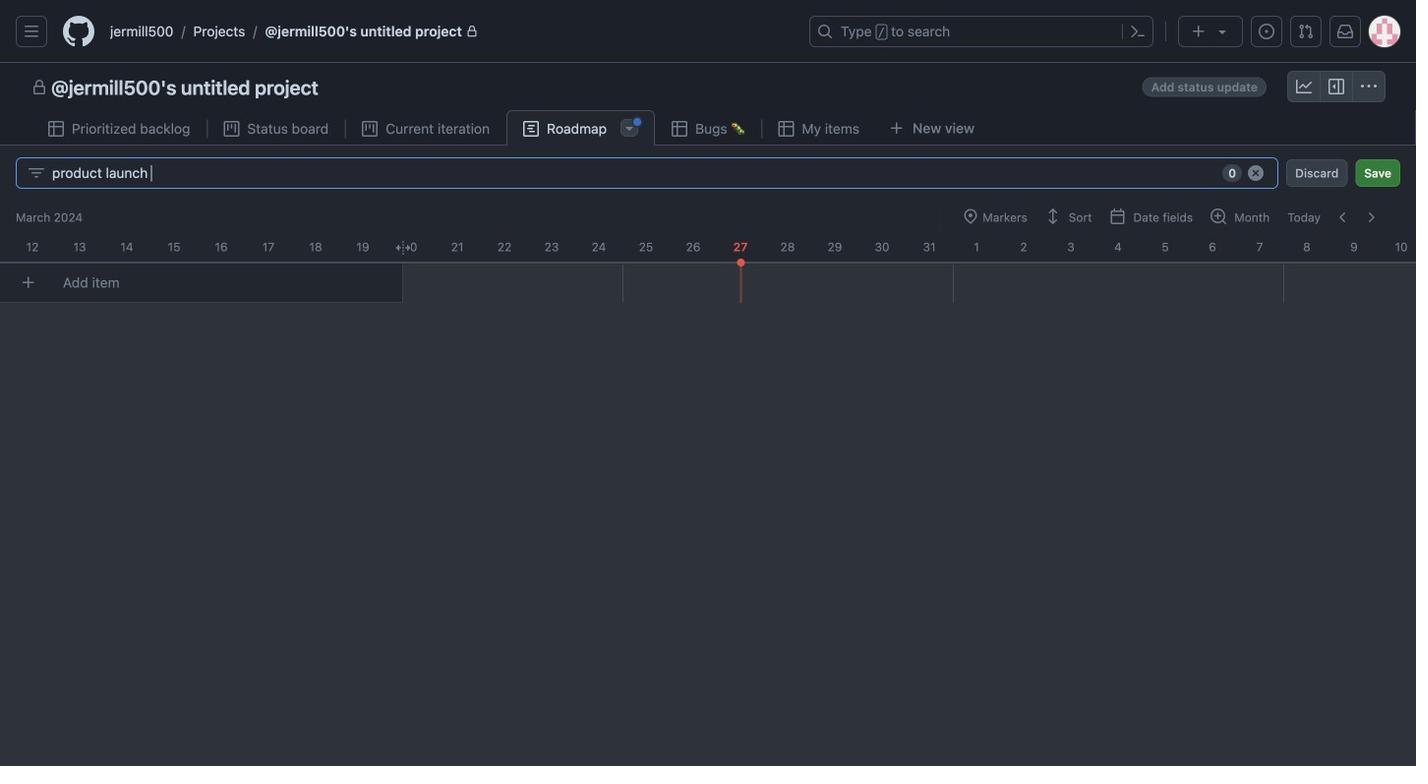 Task type: vqa. For each thing, say whether or not it's contained in the screenshot.
Clear filter icon
yes



Task type: locate. For each thing, give the bounding box(es) containing it.
menu bar
[[954, 204, 1401, 231]]

tab panel
[[0, 146, 1416, 766]]

lock image
[[466, 26, 478, 37]]

project navigation
[[0, 63, 1416, 110]]

scroll to previous date range image
[[1336, 210, 1352, 225]]

sc 9kayk9 0 image
[[31, 80, 47, 95], [224, 121, 239, 137], [672, 121, 688, 137], [779, 121, 794, 137], [29, 165, 44, 181]]

cell
[[737, 259, 745, 267]]

Start typing to create a draft, or type hashtag to select a repository text field
[[43, 265, 403, 301]]

create new item or add existing item image
[[21, 275, 36, 291]]

triangle down image
[[1215, 24, 1231, 39]]

sc 9kayk9 0 image
[[1296, 79, 1312, 94], [1329, 79, 1345, 94], [1361, 79, 1377, 94], [48, 121, 64, 137], [362, 121, 378, 137], [523, 121, 539, 137]]

grid
[[0, 201, 1416, 766]]

column header
[[4, 201, 1416, 232], [941, 201, 1416, 232], [0, 232, 9, 256], [9, 232, 56, 256], [56, 232, 103, 256], [103, 232, 150, 256], [150, 232, 198, 256], [198, 232, 245, 256], [245, 232, 292, 256], [292, 232, 339, 256], [339, 232, 387, 256], [387, 232, 434, 256], [434, 232, 481, 256], [481, 232, 528, 256], [528, 232, 575, 256], [575, 232, 623, 256], [623, 232, 670, 256], [670, 232, 717, 256], [717, 232, 764, 256], [764, 232, 811, 256], [811, 232, 859, 256], [859, 232, 906, 256], [906, 232, 953, 256], [953, 232, 1000, 256], [1000, 232, 1048, 256], [1048, 232, 1095, 256], [1095, 232, 1142, 256], [1142, 232, 1189, 256], [1189, 232, 1236, 256], [1236, 232, 1284, 256], [1284, 232, 1331, 256], [1331, 232, 1378, 256], [1378, 232, 1416, 256]]

menu item
[[954, 204, 1036, 231], [1036, 204, 1101, 231], [1101, 204, 1202, 231], [1202, 204, 1279, 231]]

plus image
[[1191, 24, 1207, 39]]

tab list
[[31, 110, 1019, 147]]

3 menu item from the left
[[1101, 204, 1202, 231]]

list
[[102, 16, 798, 47]]

sc 9kayk9 0 image inside 'project' navigation
[[31, 80, 47, 95]]

view options for roadmap image
[[622, 120, 637, 136]]



Task type: describe. For each thing, give the bounding box(es) containing it.
git pull request image
[[1298, 24, 1314, 39]]

4 menu item from the left
[[1202, 204, 1279, 231]]

homepage image
[[63, 16, 94, 47]]

unsaved changes image
[[633, 118, 641, 126]]

Filter by keyword or by field field
[[52, 158, 1215, 188]]

drag to resize the table column image
[[395, 240, 411, 256]]

command palette image
[[1130, 24, 1146, 39]]

1 menu item from the left
[[954, 204, 1036, 231]]

sc 9kayk9 0 image inside view filters region
[[29, 165, 44, 181]]

view filters region
[[16, 157, 1401, 189]]

notifications image
[[1338, 24, 1353, 39]]

2 menu item from the left
[[1036, 204, 1101, 231]]

clear filter image
[[1248, 165, 1264, 181]]

issue opened image
[[1259, 24, 1275, 39]]

scroll to next date range image
[[1363, 210, 1379, 225]]



